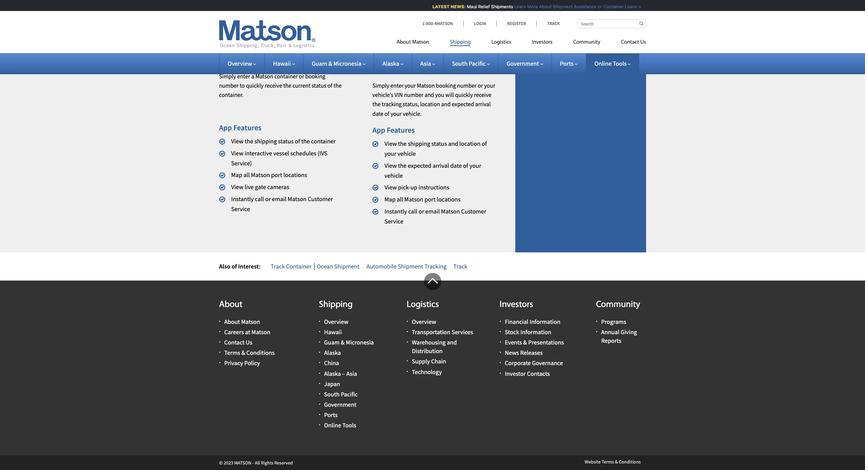 Task type: describe. For each thing, give the bounding box(es) containing it.
supply
[[412, 358, 430, 366]]

0 horizontal spatial map all matson port locations
[[231, 171, 307, 179]]

overview hawaii guam & micronesia alaska china alaska – asia japan south pacific government ports online tools
[[324, 318, 374, 430]]

1 horizontal spatial south pacific link
[[452, 60, 490, 68]]

corporate
[[505, 360, 531, 368]]

shipping for auto
[[408, 140, 430, 148]]

simply enter your matson booking number or your vehicle's vin number and you will quickly receive the tracking status, location and expected arrival date of your vehicle.
[[373, 82, 495, 118]]

0 vertical spatial services
[[539, 3, 561, 11]]

south pacific
[[452, 60, 486, 68]]

track inside get on-the-go support for the wheels you love. matson's track my auto app provides a quick and easy way to track the status of your vehicle, view maps and directions for all matson port locations, obtain pick-up information, and contact matson's customer service center.
[[395, 28, 408, 36]]

tools inside the "overview hawaii guam & micronesia alaska china alaska – asia japan south pacific government ports online tools"
[[343, 422, 356, 430]]

my up 1-800-4matson
[[430, 1, 445, 15]]

your inside matson's track my container provides a quick and easy way to track the status of your container, find all matson port locations, obtain pick-up information, and allows easy access to matson's vessel schedules and customer support center.
[[293, 28, 304, 36]]

container inside matson's track my container provides a quick and easy way to track the status of your container, find all matson port locations, obtain pick-up information, and allows easy access to matson's vessel schedules and customer support center.
[[264, 19, 288, 26]]

giving
[[621, 328, 637, 336]]

current
[[293, 82, 311, 90]]

schedules inside matson's track my container provides a quick and easy way to track the status of your container, find all matson port locations, obtain pick-up information, and allows easy access to matson's vessel schedules and customer support center.
[[235, 56, 260, 64]]

transportation services link
[[412, 328, 473, 336]]

1 vertical spatial map all matson port locations
[[385, 196, 461, 204]]

at
[[245, 328, 250, 336]]

matson inside get on-the-go support for the wheels you love. matson's track my auto app provides a quick and easy way to track the status of your vehicle, view maps and directions for all matson port locations, obtain pick-up information, and contact matson's customer service center.
[[439, 47, 457, 55]]

number inside simply enter a matson container or booking number to quickly receive the current status of the container.
[[219, 82, 239, 90]]

0 vertical spatial locations
[[284, 171, 307, 179]]

0 vertical spatial online
[[595, 60, 612, 68]]

about matson link for careers at matson link
[[224, 318, 260, 326]]

section containing edi services
[[507, 0, 655, 253]]

©
[[219, 460, 223, 467]]

1 horizontal spatial online tools link
[[595, 60, 631, 68]]

1 vertical spatial for
[[424, 47, 430, 55]]

2 vertical spatial alaska
[[324, 370, 341, 378]]

all inside get on-the-go support for the wheels you love. matson's track my auto app provides a quick and easy way to track the status of your vehicle, view maps and directions for all matson port locations, obtain pick-up information, and contact matson's customer service center.
[[432, 47, 437, 55]]

1 horizontal spatial number
[[404, 91, 424, 99]]

1 horizontal spatial asia
[[420, 60, 431, 68]]

way inside get on-the-go support for the wheels you love. matson's track my auto app provides a quick and easy way to track the status of your vehicle, view maps and directions for all matson port locations, obtain pick-up information, and contact matson's customer service center.
[[385, 38, 395, 45]]

1 horizontal spatial track link
[[537, 21, 560, 27]]

also of interest:
[[219, 263, 261, 271]]

us inside about matson careers at matson contact us terms & conditions privacy policy
[[246, 339, 252, 347]]

and up find
[[331, 19, 340, 26]]

hawaii link for shipping's 'overview' link
[[324, 328, 342, 336]]

and down will on the top right of the page
[[441, 101, 451, 108]]

login
[[474, 21, 486, 27]]

1 vertical spatial alaska
[[324, 349, 341, 357]]

track container │ocean shipment
[[271, 263, 360, 271]]

stock information link
[[505, 328, 552, 336]]

track for left track link
[[454, 263, 468, 271]]

1-
[[423, 21, 426, 27]]

warehousing and distribution link
[[412, 339, 457, 355]]

container up 'search' search box
[[600, 4, 620, 9]]

or inside simply enter your matson booking number or your vehicle's vin number and you will quickly receive the tracking status, location and expected arrival date of your vehicle.
[[478, 82, 483, 90]]

the right 800-
[[436, 19, 444, 26]]

2 vertical spatial pick-
[[398, 184, 411, 192]]

track inside matson's track my container provides a quick and easy way to track the status of your container, find all matson port locations, obtain pick-up information, and allows easy access to matson's vessel schedules and customer support center.
[[242, 19, 255, 26]]

1 horizontal spatial government link
[[507, 60, 543, 68]]

provides inside matson's track my container provides a quick and easy way to track the status of your container, find all matson port locations, obtain pick-up information, and allows easy access to matson's vessel schedules and customer support center.
[[290, 19, 311, 26]]

on-
[[382, 19, 390, 26]]

0 vertical spatial alaska
[[383, 60, 399, 68]]

expected inside view the expected arrival date of your vehicle
[[408, 162, 432, 170]]

status inside simply enter a matson container or booking number to quickly receive the current status of the container.
[[312, 82, 326, 90]]

0 vertical spatial information
[[530, 318, 561, 326]]

vgm
[[529, 42, 541, 50]]

1 vertical spatial container
[[311, 137, 336, 145]]

1 vertical spatial online tools link
[[324, 422, 356, 430]]

the down guam & micronesia
[[334, 82, 342, 90]]

0 vertical spatial ports link
[[560, 60, 578, 68]]

expected inside simply enter your matson booking number or your vehicle's vin number and you will quickly receive the tracking status, location and expected arrival date of your vehicle.
[[452, 101, 474, 108]]

tracking
[[425, 263, 447, 271]]

0 vertical spatial for
[[428, 19, 435, 26]]

view for view the shipping status of the container
[[231, 137, 244, 145]]

of inside view the expected arrival date of your vehicle
[[463, 162, 468, 170]]

conditions inside about matson careers at matson contact us terms & conditions privacy policy
[[247, 349, 275, 357]]

us inside 'link'
[[641, 40, 646, 45]]

contact inside about matson careers at matson contact us terms & conditions privacy policy
[[224, 339, 245, 347]]

of inside simply enter your matson booking number or your vehicle's vin number and you will quickly receive the tracking status, location and expected arrival date of your vehicle.
[[385, 110, 390, 118]]

edi
[[529, 3, 538, 11]]

technology link
[[412, 368, 442, 376]]

loans
[[621, 4, 633, 9]]

1 vertical spatial community
[[596, 301, 641, 310]]

shipping inside top menu navigation
[[450, 40, 471, 45]]

track for right track link
[[547, 21, 560, 27]]

payment instructions
[[529, 16, 584, 24]]

pacific inside the "overview hawaii guam & micronesia alaska china alaska – asia japan south pacific government ports online tools"
[[341, 391, 358, 399]]

status inside matson's track my container provides a quick and easy way to track the status of your container, find all matson port locations, obtain pick-up information, and allows easy access to matson's vessel schedules and customer support center.
[[271, 28, 286, 36]]

hawaii inside the "overview hawaii guam & micronesia alaska china alaska – asia japan south pacific government ports online tools"
[[324, 328, 342, 336]]

1 horizontal spatial shipment
[[398, 263, 423, 271]]

a inside matson's track my container provides a quick and easy way to track the status of your container, find all matson port locations, obtain pick-up information, and allows easy access to matson's vessel schedules and customer support center.
[[312, 19, 315, 26]]

investors link
[[522, 36, 563, 50]]

vehicle inside view the shipping status and location of your vehicle
[[398, 150, 416, 158]]

annual giving reports link
[[602, 328, 637, 345]]

to inside get on-the-go support for the wheels you love. matson's track my auto app provides a quick and easy way to track the status of your vehicle, view maps and directions for all matson port locations, obtain pick-up information, and contact matson's customer service center.
[[396, 38, 401, 45]]

overview link for shipping
[[324, 318, 349, 326]]

your inside view the shipping status and location of your vehicle
[[385, 150, 396, 158]]

contact
[[451, 56, 470, 64]]

relief
[[474, 4, 486, 9]]

container.
[[219, 91, 244, 99]]

auto inside get on-the-go support for the wheels you love. matson's track my auto app provides a quick and easy way to track the status of your vehicle, view maps and directions for all matson port locations, obtain pick-up information, and contact matson's customer service center.
[[418, 28, 429, 36]]

pick- inside get on-the-go support for the wheels you love. matson's track my auto app provides a quick and easy way to track the status of your vehicle, view maps and directions for all matson port locations, obtain pick-up information, and contact matson's customer service center.
[[390, 56, 401, 64]]

privacy policy link
[[224, 360, 260, 368]]

guam inside the "overview hawaii guam & micronesia alaska china alaska – asia japan south pacific government ports online tools"
[[324, 339, 340, 347]]

a inside simply enter a matson container or booking number to quickly receive the current status of the container.
[[251, 73, 254, 80]]

overview link for logistics
[[412, 318, 436, 326]]

more
[[524, 4, 534, 9]]

information, inside get on-the-go support for the wheels you love. matson's track my auto app provides a quick and easy way to track the status of your vehicle, view maps and directions for all matson port locations, obtain pick-up information, and contact matson's customer service center.
[[409, 56, 439, 64]]

chain
[[431, 358, 446, 366]]

app for track my container
[[219, 123, 232, 132]]

information, inside matson's track my container provides a quick and easy way to track the status of your container, find all matson port locations, obtain pick-up information, and allows easy access to matson's vessel schedules and customer support center.
[[219, 47, 250, 55]]

go
[[400, 19, 406, 26]]

│ocean
[[313, 263, 333, 271]]

service inside get on-the-go support for the wheels you love. matson's track my auto app provides a quick and easy way to track the status of your vehicle, view maps and directions for all matson port locations, obtain pick-up information, and contact matson's customer service center.
[[397, 66, 415, 73]]

instructions
[[553, 16, 584, 24]]

footer containing about
[[0, 274, 866, 471]]

of inside matson's track my container provides a quick and easy way to track the status of your container, find all matson port locations, obtain pick-up information, and allows easy access to matson's vessel schedules and customer support center.
[[287, 28, 292, 36]]

obtain inside get on-the-go support for the wheels you love. matson's track my auto app provides a quick and easy way to track the status of your vehicle, view maps and directions for all matson port locations, obtain pick-up information, and contact matson's customer service center.
[[373, 56, 388, 64]]

matson's track my container provides a quick and easy way to track the status of your container, find all matson port locations, obtain pick-up information, and allows easy access to matson's vessel schedules and customer support center.
[[219, 19, 341, 64]]

locations, inside get on-the-go support for the wheels you love. matson's track my auto app provides a quick and easy way to track the status of your vehicle, view maps and directions for all matson port locations, obtain pick-up information, and contact matson's customer service center.
[[469, 47, 493, 55]]

maui
[[463, 4, 473, 9]]

technology
[[412, 368, 442, 376]]

terms & conditions link
[[224, 349, 275, 357]]

instantly call or email matson customer service for auto
[[385, 208, 486, 226]]

investors inside 'link'
[[532, 40, 553, 45]]

1 horizontal spatial contact us link
[[611, 36, 646, 50]]

call for track my auto
[[408, 208, 418, 216]]

simply for track my auto
[[373, 82, 390, 90]]

–
[[342, 370, 345, 378]]

track for track my auto
[[401, 1, 428, 15]]

email for container
[[272, 195, 287, 203]]

0 vertical spatial pacific
[[469, 60, 486, 68]]

track for track my container
[[235, 1, 262, 15]]

0 horizontal spatial shipping
[[319, 301, 353, 310]]

overview for overview hawaii guam & micronesia alaska china alaska – asia japan south pacific government ports online tools
[[324, 318, 349, 326]]

vehicle,
[[459, 38, 478, 45]]

1 vertical spatial investors
[[500, 301, 534, 310]]

china
[[324, 360, 339, 368]]

vehicle inside view the expected arrival date of your vehicle
[[385, 172, 403, 180]]

‐
[[252, 460, 254, 467]]

0 vertical spatial government
[[507, 60, 539, 68]]

about matson link for shipping link
[[397, 36, 440, 50]]

the-
[[390, 19, 400, 26]]

investor contacts link
[[505, 370, 550, 378]]

center.
[[416, 66, 434, 73]]

latest
[[429, 4, 446, 9]]

track my auto
[[401, 1, 469, 15]]

instructions
[[419, 184, 450, 192]]

matson inside matson's track my container provides a quick and easy way to track the status of your container, find all matson port locations, obtain pick-up information, and allows easy access to matson's vessel schedules and customer support center.
[[226, 38, 244, 45]]

my up blue matson logo with ocean, shipping, truck, rail and logistics written beneath it.
[[264, 1, 278, 15]]

center.
[[316, 56, 333, 64]]

register link
[[497, 21, 537, 27]]

4matson
[[435, 21, 453, 27]]

find
[[331, 28, 341, 36]]

port inside get on-the-go support for the wheels you love. matson's track my auto app provides a quick and easy way to track the status of your vehicle, view maps and directions for all matson port locations, obtain pick-up information, and contact matson's customer service center.
[[458, 47, 468, 55]]

0 horizontal spatial logistics
[[407, 301, 439, 310]]

learn
[[511, 4, 522, 9]]

vgm link
[[529, 42, 541, 50]]

programs link
[[602, 318, 626, 326]]

your inside get on-the-go support for the wheels you love. matson's track my auto app provides a quick and easy way to track the status of your vehicle, view maps and directions for all matson port locations, obtain pick-up information, and contact matson's customer service center.
[[447, 38, 458, 45]]

view for view interactive vessel schedules (ivs service)
[[231, 149, 244, 157]]

& right the website
[[615, 459, 618, 466]]

receive inside simply enter a matson container or booking number to quickly receive the current status of the container.
[[265, 82, 282, 90]]

or down the gate
[[265, 195, 271, 203]]

guam & micronesia link for china link
[[324, 339, 374, 347]]

call for track my container
[[255, 195, 264, 203]]

& down find
[[329, 60, 332, 68]]

schedules inside view interactive vessel schedules (ivs service)
[[291, 149, 316, 157]]

view for view pick-up instructions
[[385, 184, 397, 192]]

arrival inside view the expected arrival date of your vehicle
[[433, 162, 449, 170]]

view the shipping status and location of your vehicle
[[385, 140, 487, 158]]

guam & micronesia link for asia link
[[312, 60, 366, 68]]

track inside matson's track my container provides a quick and easy way to track the status of your container, find all matson port locations, obtain pick-up information, and allows easy access to matson's vessel schedules and customer support center.
[[249, 28, 261, 36]]

online inside the "overview hawaii guam & micronesia alaska china alaska – asia japan south pacific government ports online tools"
[[324, 422, 341, 430]]

simply enter a matson container or booking number to quickly receive the current status of the container.
[[219, 73, 342, 99]]

login link
[[464, 21, 497, 27]]

track container │ocean shipment link
[[271, 263, 360, 271]]

about matson
[[397, 40, 430, 45]]

the inside matson's track my container provides a quick and easy way to track the status of your container, find all matson port locations, obtain pick-up information, and allows easy access to matson's vessel schedules and customer support center.
[[262, 28, 270, 36]]

0 horizontal spatial hawaii
[[273, 60, 291, 68]]

financial
[[505, 318, 529, 326]]

news:
[[447, 4, 462, 9]]

contact us
[[621, 40, 646, 45]]

news
[[505, 349, 519, 357]]

and inside view the shipping status and location of your vehicle
[[448, 140, 458, 148]]

logistics inside top menu navigation
[[492, 40, 511, 45]]

or down view pick-up instructions
[[419, 208, 424, 216]]

governance
[[532, 360, 563, 368]]

of inside view the shipping status and location of your vehicle
[[482, 140, 487, 148]]

container up container,
[[281, 1, 329, 15]]

the up interactive
[[245, 137, 253, 145]]

quick inside get on-the-go support for the wheels you love. matson's track my auto app provides a quick and easy way to track the status of your vehicle, view maps and directions for all matson port locations, obtain pick-up information, and contact matson's customer service center.
[[467, 28, 481, 36]]

and left contact
[[441, 56, 450, 64]]

0 horizontal spatial contact us link
[[224, 339, 252, 347]]

service for track my container
[[231, 205, 250, 213]]

community inside top menu navigation
[[573, 40, 601, 45]]

container left │ocean
[[286, 263, 312, 271]]

1 horizontal spatial conditions
[[619, 459, 641, 466]]

events & presentations link
[[505, 339, 564, 347]]

all inside matson's track my container provides a quick and easy way to track the status of your container, find all matson port locations, obtain pick-up information, and allows easy access to matson's vessel schedules and customer support center.
[[219, 38, 225, 45]]

0 horizontal spatial shipment
[[334, 263, 360, 271]]

0 horizontal spatial overview link
[[228, 60, 256, 68]]

and down allows
[[261, 56, 270, 64]]

and left allows
[[251, 47, 260, 55]]

automobile
[[367, 263, 397, 271]]

0 vertical spatial south
[[452, 60, 468, 68]]

arrival inside simply enter your matson booking number or your vehicle's vin number and you will quickly receive the tracking status, location and expected arrival date of your vehicle.
[[475, 101, 491, 108]]

alaska – asia link
[[324, 370, 357, 378]]

presentations
[[529, 339, 564, 347]]

1 horizontal spatial ports
[[560, 60, 574, 68]]

track my container
[[235, 1, 329, 15]]

provides inside get on-the-go support for the wheels you love. matson's track my auto app provides a quick and easy way to track the status of your vehicle, view maps and directions for all matson port locations, obtain pick-up information, and contact matson's customer service center.
[[441, 28, 462, 36]]

0 vertical spatial map
[[231, 171, 242, 179]]

0 vertical spatial micronesia
[[334, 60, 362, 68]]

access
[[290, 47, 306, 55]]

reports
[[602, 337, 622, 345]]

receive inside simply enter your matson booking number or your vehicle's vin number and you will quickly receive the tracking status, location and expected arrival date of your vehicle.
[[474, 91, 492, 99]]

status inside view the shipping status and location of your vehicle
[[432, 140, 447, 148]]

1 horizontal spatial easy
[[278, 47, 289, 55]]

website terms & conditions
[[585, 459, 641, 466]]

matson inside top menu navigation
[[412, 40, 430, 45]]

payment instructions link
[[529, 16, 584, 24]]

news releases link
[[505, 349, 543, 357]]

800-
[[426, 21, 435, 27]]

japan
[[324, 380, 340, 388]]

shipments
[[487, 4, 509, 9]]

quickly inside simply enter a matson container or booking number to quickly receive the current status of the container.
[[246, 82, 264, 90]]

1-800-4matson link
[[423, 21, 464, 27]]

1 horizontal spatial tools
[[613, 60, 627, 68]]

view the expected arrival date of your vehicle
[[385, 162, 481, 180]]

careers at matson link
[[224, 328, 271, 336]]

assistance
[[570, 4, 593, 9]]



Task type: vqa. For each thing, say whether or not it's contained in the screenshot.
All
yes



Task type: locate. For each thing, give the bounding box(es) containing it.
features for track my container
[[234, 123, 262, 132]]

events
[[505, 339, 522, 347]]

micronesia inside the "overview hawaii guam & micronesia alaska china alaska – asia japan south pacific government ports online tools"
[[346, 339, 374, 347]]

my inside get on-the-go support for the wheels you love. matson's track my auto app provides a quick and easy way to track the status of your vehicle, view maps and directions for all matson port locations, obtain pick-up information, and contact matson's customer service center.
[[410, 28, 417, 36]]

asia link
[[420, 60, 435, 68]]

simply inside simply enter your matson booking number or your vehicle's vin number and you will quickly receive the tracking status, location and expected arrival date of your vehicle.
[[373, 82, 390, 90]]

view for view live gate cameras
[[231, 183, 244, 191]]

the inside view the shipping status and location of your vehicle
[[398, 140, 407, 148]]

0 vertical spatial up
[[311, 38, 317, 45]]

terms right the website
[[602, 459, 614, 466]]

0 horizontal spatial location
[[420, 101, 440, 108]]

app features for track my auto
[[373, 125, 415, 135]]

& inside about matson careers at matson contact us terms & conditions privacy policy
[[241, 349, 245, 357]]

asia down directions
[[420, 60, 431, 68]]

1 vertical spatial guam & micronesia link
[[324, 339, 374, 347]]

contact us link down careers
[[224, 339, 252, 347]]

south down japan
[[324, 391, 340, 399]]

view for view the expected arrival date of your vehicle
[[385, 162, 397, 170]]

support right the go on the top
[[407, 19, 427, 26]]

& up –
[[341, 339, 345, 347]]

status right current
[[312, 82, 326, 90]]

cameras
[[267, 183, 289, 191]]

for
[[428, 19, 435, 26], [424, 47, 430, 55]]

terms inside about matson careers at matson contact us terms & conditions privacy policy
[[224, 349, 240, 357]]

alaska link for china link
[[324, 349, 341, 357]]

love.
[[474, 19, 485, 26]]

1 horizontal spatial about matson link
[[397, 36, 440, 50]]

overview for overview transportation services warehousing and distribution supply chain technology
[[412, 318, 436, 326]]

investors down payment
[[532, 40, 553, 45]]

provides down wheels
[[441, 28, 462, 36]]

& inside the "overview hawaii guam & micronesia alaska china alaska – asia japan south pacific government ports online tools"
[[341, 339, 345, 347]]

instantly
[[231, 195, 254, 203], [385, 208, 407, 216]]

services inside overview transportation services warehousing and distribution supply chain technology
[[452, 328, 473, 336]]

1 vertical spatial tools
[[343, 422, 356, 430]]

edi services link
[[529, 3, 561, 11]]

simply
[[219, 73, 236, 80], [373, 82, 390, 90]]

hawaii link for left 'overview' link
[[273, 60, 295, 68]]

booking inside simply enter a matson container or booking number to quickly receive the current status of the container.
[[305, 73, 326, 80]]

for right the 1-
[[428, 19, 435, 26]]

0 vertical spatial about matson link
[[397, 36, 440, 50]]

up inside get on-the-go support for the wheels you love. matson's track my auto app provides a quick and easy way to track the status of your vehicle, view maps and directions for all matson port locations, obtain pick-up information, and contact matson's customer service center.
[[401, 56, 408, 64]]

shipment up payment instructions link
[[549, 4, 569, 9]]

transportation
[[412, 328, 451, 336]]

call down 'view live gate cameras'
[[255, 195, 264, 203]]

obtain down maps
[[373, 56, 388, 64]]

0 vertical spatial shipping
[[450, 40, 471, 45]]

number up container.
[[219, 82, 239, 90]]

contact down 'search' search box
[[621, 40, 639, 45]]

the up view pick-up instructions
[[398, 162, 407, 170]]

2 horizontal spatial overview
[[412, 318, 436, 326]]

alaska
[[383, 60, 399, 68], [324, 349, 341, 357], [324, 370, 341, 378]]

japan link
[[324, 380, 340, 388]]

enter for track my auto
[[391, 82, 404, 90]]

tools
[[613, 60, 627, 68], [343, 422, 356, 430]]

customer for track my container
[[308, 195, 333, 203]]

locations, inside matson's track my container provides a quick and easy way to track the status of your container, find all matson port locations, obtain pick-up information, and allows easy access to matson's vessel schedules and customer support center.
[[257, 38, 281, 45]]

and right maps
[[387, 47, 397, 55]]

enter for track my container
[[237, 73, 250, 80]]

of inside get on-the-go support for the wheels you love. matson's track my auto app provides a quick and easy way to track the status of your vehicle, view maps and directions for all matson port locations, obtain pick-up information, and contact matson's customer service center.
[[441, 38, 446, 45]]

None search field
[[577, 19, 646, 28]]

of inside simply enter a matson container or booking number to quickly receive the current status of the container.
[[328, 82, 333, 90]]

services right transportation
[[452, 328, 473, 336]]

or right 'assistance'
[[594, 4, 598, 9]]

shipping link
[[440, 36, 481, 50]]

0 horizontal spatial online tools link
[[324, 422, 356, 430]]

shipment right │ocean
[[334, 263, 360, 271]]

or inside simply enter a matson container or booking number to quickly receive the current status of the container.
[[299, 73, 304, 80]]

0 vertical spatial customer
[[373, 66, 396, 73]]

about for about matson
[[397, 40, 411, 45]]

schedules down blue matson logo with ocean, shipping, truck, rail and logistics written beneath it.
[[235, 56, 260, 64]]

1 vertical spatial government link
[[324, 401, 357, 409]]

0 horizontal spatial ports
[[324, 412, 338, 420]]

expected
[[452, 101, 474, 108], [408, 162, 432, 170]]

0 vertical spatial provides
[[290, 19, 311, 26]]

quick inside matson's track my container provides a quick and easy way to track the status of your container, find all matson port locations, obtain pick-up information, and allows easy access to matson's vessel schedules and customer support center.
[[316, 19, 330, 26]]

south down shipping link
[[452, 60, 468, 68]]

the
[[436, 19, 444, 26], [262, 28, 270, 36], [416, 38, 424, 45], [283, 82, 292, 90], [334, 82, 342, 90], [373, 101, 381, 108], [245, 137, 253, 145], [301, 137, 310, 145], [398, 140, 407, 148], [398, 162, 407, 170]]

app features up interactive
[[219, 123, 262, 132]]

0 vertical spatial us
[[641, 40, 646, 45]]

1 vertical spatial terms
[[602, 459, 614, 466]]

alaska up china
[[324, 349, 341, 357]]

booking up will on the top right of the page
[[436, 82, 456, 90]]

customer for track my auto
[[461, 208, 486, 216]]

0 horizontal spatial south pacific link
[[324, 391, 358, 399]]

app
[[430, 28, 440, 36]]

1 vertical spatial arrival
[[433, 162, 449, 170]]

financial information link
[[505, 318, 561, 326]]

0 vertical spatial guam
[[312, 60, 327, 68]]

& up news releases "link"
[[523, 339, 527, 347]]

investors up financial
[[500, 301, 534, 310]]

status up view the expected arrival date of your vehicle
[[432, 140, 447, 148]]

1 vertical spatial ports link
[[324, 412, 338, 420]]

and up the view
[[482, 28, 491, 36]]

1 horizontal spatial obtain
[[373, 56, 388, 64]]

0 vertical spatial call
[[255, 195, 264, 203]]

support inside get on-the-go support for the wheels you love. matson's track my auto app provides a quick and easy way to track the status of your vehicle, view maps and directions for all matson port locations, obtain pick-up information, and contact matson's customer service center.
[[407, 19, 427, 26]]

1 vertical spatial easy
[[373, 38, 384, 45]]

1 horizontal spatial government
[[507, 60, 539, 68]]

arrival
[[475, 101, 491, 108], [433, 162, 449, 170]]

date inside simply enter your matson booking number or your vehicle's vin number and you will quickly receive the tracking status, location and expected arrival date of your vehicle.
[[373, 110, 384, 118]]

instantly for track my auto
[[385, 208, 407, 216]]

service for track my auto
[[385, 218, 404, 226]]

my
[[264, 1, 278, 15], [430, 1, 445, 15], [256, 19, 263, 26], [410, 28, 417, 36]]

receive right will on the top right of the page
[[474, 91, 492, 99]]

ports inside the "overview hawaii guam & micronesia alaska china alaska – asia japan south pacific government ports online tools"
[[324, 412, 338, 420]]

about matson link
[[397, 36, 440, 50], [224, 318, 260, 326]]

wheels
[[445, 19, 462, 26]]

0 vertical spatial track link
[[537, 21, 560, 27]]

south pacific link down japan
[[324, 391, 358, 399]]

hawaii link down access
[[273, 60, 295, 68]]

about for about matson careers at matson contact us terms & conditions privacy policy
[[224, 318, 240, 326]]

container,
[[306, 28, 330, 36]]

view pick-up instructions
[[385, 184, 450, 192]]

matson inside simply enter a matson container or booking number to quickly receive the current status of the container.
[[256, 73, 273, 80]]

overview for overview
[[228, 60, 252, 68]]

matson inside simply enter your matson booking number or your vehicle's vin number and you will quickly receive the tracking status, location and expected arrival date of your vehicle.
[[417, 82, 435, 90]]

to
[[242, 28, 247, 36], [396, 38, 401, 45], [308, 47, 313, 55], [240, 82, 245, 90]]

all
[[255, 460, 260, 467]]

us down the search icon
[[641, 40, 646, 45]]

the up view interactive vessel schedules (ivs service)
[[301, 137, 310, 145]]

0 vertical spatial easy
[[219, 28, 230, 36]]

overview inside overview transportation services warehousing and distribution supply chain technology
[[412, 318, 436, 326]]

date
[[373, 110, 384, 118], [451, 162, 462, 170]]

support inside matson's track my container provides a quick and easy way to track the status of your container, find all matson port locations, obtain pick-up information, and allows easy access to matson's vessel schedules and customer support center.
[[296, 56, 315, 64]]

enter
[[237, 73, 250, 80], [391, 82, 404, 90]]

track
[[249, 28, 261, 36], [402, 38, 414, 45]]

the up directions
[[416, 38, 424, 45]]

view inside view the shipping status and location of your vehicle
[[385, 140, 397, 148]]

about for about
[[219, 301, 243, 310]]

1 horizontal spatial locations
[[437, 196, 461, 204]]

contacts
[[527, 370, 550, 378]]

location inside simply enter your matson booking number or your vehicle's vin number and you will quickly receive the tracking status, location and expected arrival date of your vehicle.
[[420, 101, 440, 108]]

0 horizontal spatial auto
[[418, 28, 429, 36]]

0 horizontal spatial locations
[[284, 171, 307, 179]]

location inside view the shipping status and location of your vehicle
[[460, 140, 481, 148]]

the left current
[[283, 82, 292, 90]]

0 vertical spatial track
[[249, 28, 261, 36]]

latest news: maui relief shipments learn more about shipment assistance or container loans >
[[429, 4, 637, 9]]

1 vertical spatial guam
[[324, 339, 340, 347]]

1 vertical spatial map
[[385, 196, 396, 204]]

vehicle's
[[373, 91, 394, 99]]

alaska down maps
[[383, 60, 399, 68]]

pick- inside matson's track my container provides a quick and easy way to track the status of your container, find all matson port locations, obtain pick-up information, and allows easy access to matson's vessel schedules and customer support center.
[[299, 38, 311, 45]]

app down tracking
[[373, 125, 385, 135]]

guam down container,
[[312, 60, 327, 68]]

0 vertical spatial quickly
[[246, 82, 264, 90]]

my inside matson's track my container provides a quick and easy way to track the status of your container, find all matson port locations, obtain pick-up information, and allows easy access to matson's vessel schedules and customer support center.
[[256, 19, 263, 26]]

and up view the expected arrival date of your vehicle
[[448, 140, 458, 148]]

1 horizontal spatial auto
[[447, 1, 469, 15]]

booking
[[305, 73, 326, 80], [436, 82, 456, 90]]

distribution
[[412, 348, 443, 355]]

auto
[[447, 1, 469, 15], [418, 28, 429, 36]]

top menu navigation
[[397, 36, 646, 50]]

vehicle up view the expected arrival date of your vehicle
[[398, 150, 416, 158]]

1 vertical spatial vehicle
[[385, 172, 403, 180]]

guam & micronesia
[[312, 60, 362, 68]]

community down instructions
[[573, 40, 601, 45]]

ports link down community link
[[560, 60, 578, 68]]

about matson careers at matson contact us terms & conditions privacy policy
[[224, 318, 275, 368]]

0 vertical spatial service
[[397, 66, 415, 73]]

all
[[219, 38, 225, 45], [432, 47, 437, 55], [244, 171, 250, 179], [397, 196, 403, 204]]

a inside get on-the-go support for the wheels you love. matson's track my auto app provides a quick and easy way to track the status of your vehicle, view maps and directions for all matson port locations, obtain pick-up information, and contact matson's customer service center.
[[463, 28, 466, 36]]

obtain inside matson's track my container provides a quick and easy way to track the status of your container, find all matson port locations, obtain pick-up information, and allows easy access to matson's vessel schedules and customer support center.
[[282, 38, 298, 45]]

0 horizontal spatial way
[[231, 28, 241, 36]]

email down "cameras"
[[272, 195, 287, 203]]

pacific down –
[[341, 391, 358, 399]]

financial information stock information events & presentations news releases corporate governance investor contacts
[[505, 318, 564, 378]]

1 vertical spatial obtain
[[373, 56, 388, 64]]

vessel inside view interactive vessel schedules (ivs service)
[[273, 149, 289, 157]]

blue matson logo with ocean, shipping, truck, rail and logistics written beneath it. image
[[219, 20, 316, 49]]

you inside simply enter your matson booking number or your vehicle's vin number and you will quickly receive the tracking status, location and expected arrival date of your vehicle.
[[435, 91, 444, 99]]

directions
[[398, 47, 422, 55]]

locations, down the view
[[469, 47, 493, 55]]

enter up container.
[[237, 73, 250, 80]]

vehicle up view pick-up instructions
[[385, 172, 403, 180]]

1 vertical spatial service
[[231, 205, 250, 213]]

2 horizontal spatial up
[[411, 184, 418, 192]]

1 vertical spatial email
[[426, 208, 440, 216]]

container
[[275, 73, 298, 80], [311, 137, 336, 145]]

information up events & presentations link
[[521, 328, 552, 336]]

way
[[231, 28, 241, 36], [385, 38, 395, 45]]

allows
[[261, 47, 277, 55]]

automobile shipment tracking link
[[367, 263, 447, 271]]

and
[[331, 19, 340, 26], [482, 28, 491, 36], [251, 47, 260, 55], [387, 47, 397, 55], [261, 56, 270, 64], [441, 56, 450, 64], [425, 91, 434, 99], [441, 101, 451, 108], [448, 140, 458, 148], [447, 339, 457, 347]]

1 vertical spatial logistics
[[407, 301, 439, 310]]

0 horizontal spatial instantly call or email matson customer service
[[231, 195, 333, 213]]

online
[[595, 60, 612, 68], [324, 422, 341, 430]]

1 horizontal spatial location
[[460, 140, 481, 148]]

1 horizontal spatial enter
[[391, 82, 404, 90]]

careers
[[224, 328, 244, 336]]

1 vertical spatial information
[[521, 328, 552, 336]]

0 horizontal spatial track link
[[454, 263, 468, 271]]

1 vertical spatial simply
[[373, 82, 390, 90]]

0 horizontal spatial you
[[435, 91, 444, 99]]

container down customer
[[275, 73, 298, 80]]

government
[[507, 60, 539, 68], [324, 401, 357, 409]]

1 vertical spatial customer
[[308, 195, 333, 203]]

backtop image
[[424, 274, 441, 291]]

asia right –
[[347, 370, 357, 378]]

view the shipping status of the container
[[231, 137, 336, 145]]

quickly
[[246, 82, 264, 90], [455, 91, 473, 99]]

or
[[594, 4, 598, 9], [299, 73, 304, 80], [478, 82, 483, 90], [265, 195, 271, 203], [419, 208, 424, 216]]

1 vertical spatial hawaii link
[[324, 328, 342, 336]]

view for view the shipping status and location of your vehicle
[[385, 140, 397, 148]]

0 horizontal spatial email
[[272, 195, 287, 203]]

1 horizontal spatial shipping
[[408, 140, 430, 148]]

1 vertical spatial up
[[401, 56, 408, 64]]

locations down instructions
[[437, 196, 461, 204]]

instantly call or email matson customer service for container
[[231, 195, 333, 213]]

government link down japan
[[324, 401, 357, 409]]

my down track my container
[[256, 19, 263, 26]]

rights
[[261, 460, 274, 467]]

track for track container │ocean shipment
[[271, 263, 285, 271]]

1 horizontal spatial container
[[311, 137, 336, 145]]

information up stock information link
[[530, 318, 561, 326]]

number up status,
[[404, 91, 424, 99]]

asia inside the "overview hawaii guam & micronesia alaska china alaska – asia japan south pacific government ports online tools"
[[347, 370, 357, 378]]

overview inside the "overview hawaii guam & micronesia alaska china alaska – asia japan south pacific government ports online tools"
[[324, 318, 349, 326]]

1 vertical spatial pick-
[[390, 56, 401, 64]]

track inside get on-the-go support for the wheels you love. matson's track my auto app provides a quick and easy way to track the status of your vehicle, view maps and directions for all matson port locations, obtain pick-up information, and contact matson's customer service center.
[[402, 38, 414, 45]]

1 horizontal spatial schedules
[[291, 149, 316, 157]]

0 horizontal spatial container
[[275, 73, 298, 80]]

email for auto
[[426, 208, 440, 216]]

up inside matson's track my container provides a quick and easy way to track the status of your container, find all matson port locations, obtain pick-up information, and allows easy access to matson's vessel schedules and customer support center.
[[311, 38, 317, 45]]

obtain
[[282, 38, 298, 45], [373, 56, 388, 64]]

1 horizontal spatial overview
[[324, 318, 349, 326]]

pick- down directions
[[390, 56, 401, 64]]

0 vertical spatial support
[[407, 19, 427, 26]]

or down south pacific on the top of page
[[478, 82, 483, 90]]

instantly for track my container
[[231, 195, 254, 203]]

ports down japan
[[324, 412, 338, 420]]

quick down login link
[[467, 28, 481, 36]]

your
[[293, 28, 304, 36], [447, 38, 458, 45], [405, 82, 416, 90], [484, 82, 495, 90], [391, 110, 402, 118], [385, 150, 396, 158], [470, 162, 481, 170]]

0 vertical spatial simply
[[219, 73, 236, 80]]

programs
[[602, 318, 626, 326]]

for up asia link
[[424, 47, 430, 55]]

the down the vehicle.
[[398, 140, 407, 148]]

shipping for container
[[255, 137, 277, 145]]

app features for track my container
[[219, 123, 262, 132]]

features up interactive
[[234, 123, 262, 132]]

number down south pacific on the top of page
[[457, 82, 477, 90]]

1 horizontal spatial shipping
[[450, 40, 471, 45]]

1 vertical spatial conditions
[[619, 459, 641, 466]]

0 vertical spatial auto
[[447, 1, 469, 15]]

0 horizontal spatial app
[[219, 123, 232, 132]]

vehicle
[[398, 150, 416, 158], [385, 172, 403, 180]]

search image
[[640, 21, 644, 26]]

expected down will on the top right of the page
[[452, 101, 474, 108]]

shipping inside view the shipping status and location of your vehicle
[[408, 140, 430, 148]]

about matson link up careers at matson link
[[224, 318, 260, 326]]

shipping
[[255, 137, 277, 145], [408, 140, 430, 148]]

main content
[[211, 0, 507, 253]]

booking up current
[[305, 73, 326, 80]]

services
[[539, 3, 561, 11], [452, 328, 473, 336]]

0 vertical spatial way
[[231, 28, 241, 36]]

quickly inside simply enter your matson booking number or your vehicle's vin number and you will quickly receive the tracking status, location and expected arrival date of your vehicle.
[[455, 91, 473, 99]]

app for track my auto
[[373, 125, 385, 135]]

2 horizontal spatial number
[[457, 82, 477, 90]]

features
[[234, 123, 262, 132], [387, 125, 415, 135]]

0 horizontal spatial up
[[311, 38, 317, 45]]

the inside view the expected arrival date of your vehicle
[[398, 162, 407, 170]]

1 vertical spatial booking
[[436, 82, 456, 90]]

your inside view the expected arrival date of your vehicle
[[470, 162, 481, 170]]

contact us link down the search icon
[[611, 36, 646, 50]]

vessel
[[219, 56, 234, 64], [273, 149, 289, 157]]

customer
[[272, 56, 295, 64]]

government down top menu navigation
[[507, 60, 539, 68]]

booking inside simply enter your matson booking number or your vehicle's vin number and you will quickly receive the tracking status, location and expected arrival date of your vehicle.
[[436, 82, 456, 90]]

easy inside get on-the-go support for the wheels you love. matson's track my auto app provides a quick and easy way to track the status of your vehicle, view maps and directions for all matson port locations, obtain pick-up information, and contact matson's customer service center.
[[373, 38, 384, 45]]

alaska link down maps
[[383, 60, 404, 68]]

shipping
[[450, 40, 471, 45], [319, 301, 353, 310]]

1 horizontal spatial arrival
[[475, 101, 491, 108]]

south inside the "overview hawaii guam & micronesia alaska china alaska – asia japan south pacific government ports online tools"
[[324, 391, 340, 399]]

0 horizontal spatial alaska link
[[324, 349, 341, 357]]

community link
[[563, 36, 611, 50]]

main content containing track my container
[[211, 0, 507, 253]]

1 horizontal spatial ports link
[[560, 60, 578, 68]]

1 vertical spatial contact us link
[[224, 339, 252, 347]]

0 vertical spatial expected
[[452, 101, 474, 108]]

alaska link for asia link
[[383, 60, 404, 68]]

number
[[219, 82, 239, 90], [457, 82, 477, 90], [404, 91, 424, 99]]

interactive
[[245, 149, 272, 157]]

up down directions
[[401, 56, 408, 64]]

map all matson port locations up the gate
[[231, 171, 307, 179]]

1 horizontal spatial email
[[426, 208, 440, 216]]

pick- up access
[[299, 38, 311, 45]]

instantly call or email matson customer service
[[231, 195, 333, 213], [385, 208, 486, 226]]

view inside view the expected arrival date of your vehicle
[[385, 162, 397, 170]]

1 horizontal spatial booking
[[436, 82, 456, 90]]

government link down vgm link
[[507, 60, 543, 68]]

government inside the "overview hawaii guam & micronesia alaska china alaska – asia japan south pacific government ports online tools"
[[324, 401, 357, 409]]

shipping up view the expected arrival date of your vehicle
[[408, 140, 430, 148]]

1 vertical spatial provides
[[441, 28, 462, 36]]

status inside get on-the-go support for the wheels you love. matson's track my auto app provides a quick and easy way to track the status of your vehicle, view maps and directions for all matson port locations, obtain pick-up information, and contact matson's customer service center.
[[425, 38, 440, 45]]

0 vertical spatial you
[[464, 19, 473, 26]]

0 horizontal spatial south
[[324, 391, 340, 399]]

you inside get on-the-go support for the wheels you love. matson's track my auto app provides a quick and easy way to track the status of your vehicle, view maps and directions for all matson port locations, obtain pick-up information, and contact matson's customer service center.
[[464, 19, 473, 26]]

status up view interactive vessel schedules (ivs service)
[[278, 137, 294, 145]]

simply inside simply enter a matson container or booking number to quickly receive the current status of the container.
[[219, 73, 236, 80]]

date inside view the expected arrival date of your vehicle
[[451, 162, 462, 170]]

email down instructions
[[426, 208, 440, 216]]

view interactive vessel schedules (ivs service)
[[231, 149, 328, 167]]

about inside about matson careers at matson contact us terms & conditions privacy policy
[[224, 318, 240, 326]]

hawaii
[[273, 60, 291, 68], [324, 328, 342, 336]]

port inside matson's track my container provides a quick and easy way to track the status of your container, find all matson port locations, obtain pick-up information, and allows easy access to matson's vessel schedules and customer support center.
[[245, 38, 256, 45]]

container inside simply enter a matson container or booking number to quickly receive the current status of the container.
[[275, 73, 298, 80]]

2 horizontal spatial shipment
[[549, 4, 569, 9]]

& up privacy policy link
[[241, 349, 245, 357]]

locations,
[[257, 38, 281, 45], [469, 47, 493, 55]]

1 vertical spatial us
[[246, 339, 252, 347]]

terms up privacy at left bottom
[[224, 349, 240, 357]]

supply chain link
[[412, 358, 446, 366]]

0 horizontal spatial booking
[[305, 73, 326, 80]]

section
[[507, 0, 655, 253]]

alaska link
[[383, 60, 404, 68], [324, 349, 341, 357]]

will
[[446, 91, 454, 99]]

map down view pick-up instructions
[[385, 196, 396, 204]]

customer inside get on-the-go support for the wheels you love. matson's track my auto app provides a quick and easy way to track the status of your vehicle, view maps and directions for all matson port locations, obtain pick-up information, and contact matson's customer service center.
[[373, 66, 396, 73]]

2 vertical spatial a
[[251, 73, 254, 80]]

status
[[271, 28, 286, 36], [425, 38, 440, 45], [312, 82, 326, 90], [278, 137, 294, 145], [432, 140, 447, 148]]

1 horizontal spatial map all matson port locations
[[385, 196, 461, 204]]

date down view the shipping status and location of your vehicle
[[451, 162, 462, 170]]

website terms & conditions link
[[585, 459, 641, 466]]

0 horizontal spatial map
[[231, 171, 242, 179]]

and down transportation services link
[[447, 339, 457, 347]]

features for track my auto
[[387, 125, 415, 135]]

logistics down backtop image at bottom
[[407, 301, 439, 310]]

us up terms & conditions link
[[246, 339, 252, 347]]

up down container,
[[311, 38, 317, 45]]

footer
[[0, 274, 866, 471]]

shipment left tracking
[[398, 263, 423, 271]]

enter inside simply enter a matson container or booking number to quickly receive the current status of the container.
[[237, 73, 250, 80]]

matson
[[226, 38, 244, 45], [412, 40, 430, 45], [439, 47, 457, 55], [256, 73, 273, 80], [417, 82, 435, 90], [251, 171, 270, 179], [288, 195, 307, 203], [405, 196, 423, 204], [441, 208, 460, 216], [241, 318, 260, 326], [252, 328, 271, 336]]

0 horizontal spatial support
[[296, 56, 315, 64]]

shipping up interactive
[[255, 137, 277, 145]]

and left will on the top right of the page
[[425, 91, 434, 99]]

0 vertical spatial arrival
[[475, 101, 491, 108]]

2 vertical spatial up
[[411, 184, 418, 192]]

community
[[573, 40, 601, 45], [596, 301, 641, 310]]

up left instructions
[[411, 184, 418, 192]]

contact inside top menu navigation
[[621, 40, 639, 45]]

1 horizontal spatial quick
[[467, 28, 481, 36]]

quick
[[316, 19, 330, 26], [467, 28, 481, 36]]

Search search field
[[577, 19, 646, 28]]

to inside simply enter a matson container or booking number to quickly receive the current status of the container.
[[240, 82, 245, 90]]

simply for track my container
[[219, 73, 236, 80]]

map all matson port locations down view pick-up instructions
[[385, 196, 461, 204]]

1 vertical spatial quick
[[467, 28, 481, 36]]

vessel inside matson's track my container provides a quick and easy way to track the status of your container, find all matson port locations, obtain pick-up information, and allows easy access to matson's vessel schedules and customer support center.
[[219, 56, 234, 64]]

get
[[373, 19, 381, 26]]

and inside overview transportation services warehousing and distribution supply chain technology
[[447, 339, 457, 347]]

simply up vehicle's
[[373, 82, 390, 90]]

hawaii down allows
[[273, 60, 291, 68]]

1 horizontal spatial south
[[452, 60, 468, 68]]

instantly down view pick-up instructions
[[385, 208, 407, 216]]

instantly down live
[[231, 195, 254, 203]]

1 horizontal spatial hawaii link
[[324, 328, 342, 336]]

status down "app" on the top of page
[[425, 38, 440, 45]]

overview link
[[228, 60, 256, 68], [324, 318, 349, 326], [412, 318, 436, 326]]

0 horizontal spatial enter
[[237, 73, 250, 80]]



